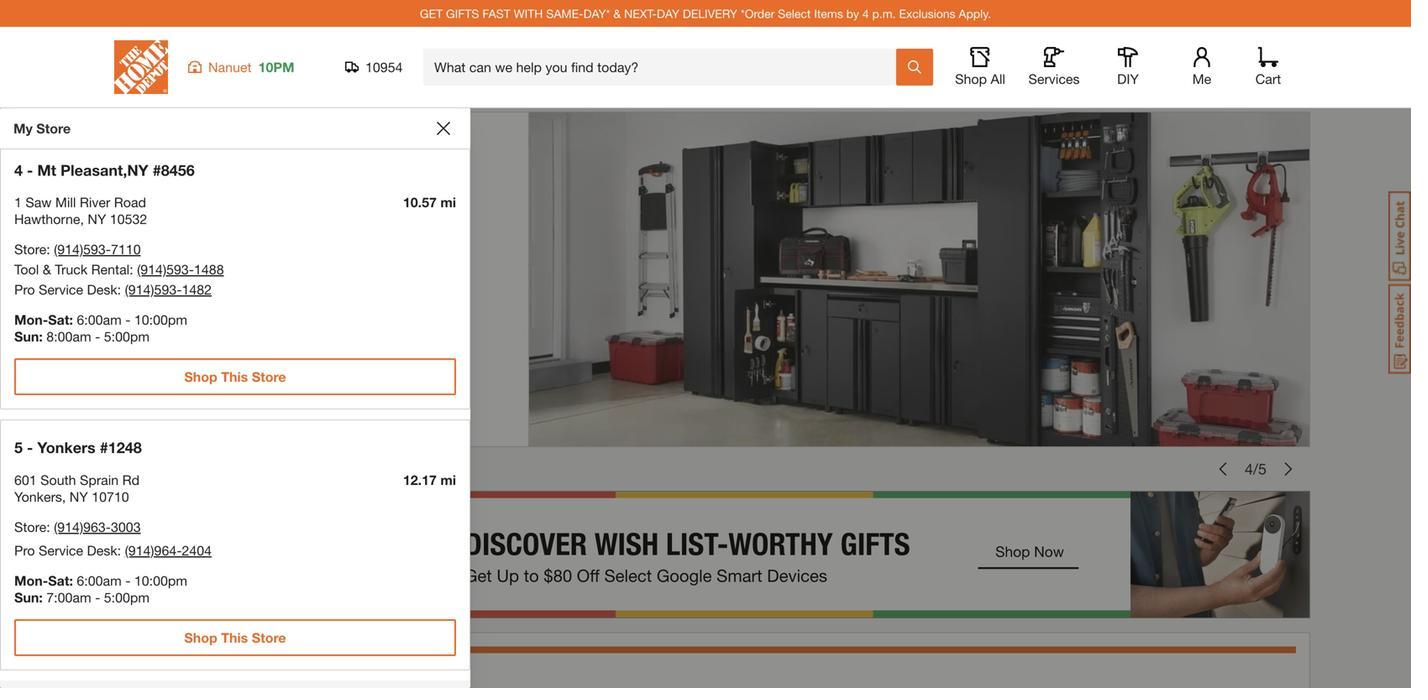Task type: locate. For each thing, give the bounding box(es) containing it.
& right day*
[[613, 7, 621, 20]]

: down hawthorne
[[46, 241, 50, 257]]

sat: inside mon-sat: 6:00am - 10:00pm sun: 7:00am - 5:00pm
[[48, 573, 73, 589]]

0 horizontal spatial ,
[[62, 489, 66, 505]]

(914)593- up truck
[[54, 241, 111, 257]]

feedback link image
[[1388, 284, 1411, 375]]

0 vertical spatial ny
[[88, 211, 106, 227]]

6:00am inside mon-sat: 6:00am - 10:00pm sun: 7:00am - 5:00pm
[[77, 573, 122, 589]]

pro inside the "store : (914)593-7110 tool & truck rental : (914)593-1488 pro service desk : (914)593-1482"
[[14, 282, 35, 298]]

5 up the 601
[[14, 439, 23, 457]]

1 horizontal spatial #
[[153, 161, 161, 179]]

yonkers up south
[[37, 439, 95, 457]]

me
[[1192, 71, 1211, 87]]

2 mi from the top
[[440, 472, 456, 488]]

2 10:00pm from the top
[[134, 573, 187, 589]]

10:00pm down (914)964-2404 link
[[134, 573, 187, 589]]

0 vertical spatial mi
[[440, 194, 456, 210]]

1 vertical spatial 5:00pm
[[104, 590, 150, 606]]

nanuet 10pm
[[208, 59, 294, 75]]

desk inside the "store : (914)593-7110 tool & truck rental : (914)593-1488 pro service desk : (914)593-1482"
[[87, 282, 117, 298]]

mon- inside mon-sat: 6:00am - 10:00pm sun: 7:00am - 5:00pm
[[14, 573, 48, 589]]

day
[[657, 7, 679, 20]]

1 10:00pm from the top
[[134, 312, 187, 328]]

10:00pm for #
[[134, 312, 187, 328]]

1 vertical spatial pro
[[14, 543, 35, 559]]

sun: left 7:00am on the bottom of the page
[[14, 590, 43, 606]]

6:00am inside mon-sat: 6:00am - 10:00pm sun: 8:00am - 5:00pm
[[77, 312, 122, 328]]

shop inside button
[[955, 71, 987, 87]]

mi
[[440, 194, 456, 210], [440, 472, 456, 488]]

0 vertical spatial desk
[[87, 282, 117, 298]]

mi right 10.57
[[440, 194, 456, 210]]

1 sat: from the top
[[48, 312, 73, 328]]

2 5:00pm from the top
[[104, 590, 150, 606]]

1 shop this store button from the top
[[14, 81, 456, 118]]

1 service from the top
[[39, 282, 83, 298]]

4 right the previous slide image
[[1245, 460, 1253, 478]]

my store
[[13, 121, 71, 136]]

mon- up 7:00am on the bottom of the page
[[14, 573, 48, 589]]

0 vertical spatial shop this store button
[[14, 81, 456, 118]]

store inside the "store : (914)593-7110 tool & truck rental : (914)593-1488 pro service desk : (914)593-1482"
[[14, 241, 46, 257]]

desk
[[87, 282, 117, 298], [87, 543, 117, 559]]

1 vertical spatial desk
[[87, 543, 117, 559]]

1 vertical spatial mon-
[[14, 573, 48, 589]]

0 vertical spatial sun:
[[14, 329, 43, 345]]

2 vertical spatial shop this store button
[[14, 620, 456, 657]]

0 vertical spatial ,
[[80, 211, 84, 227]]

1 vertical spatial &
[[43, 262, 51, 278]]

1 vertical spatial sat:
[[48, 573, 73, 589]]

5:00pm down (914)964-
[[104, 590, 150, 606]]

mi right the 12.17 at the bottom of page
[[440, 472, 456, 488]]

get
[[420, 7, 443, 20]]

cart link
[[1250, 47, 1287, 87]]

,
[[80, 211, 84, 227], [62, 489, 66, 505]]

ny inside 601 south sprain rd yonkers , ny 10710
[[70, 489, 88, 505]]

tool
[[14, 262, 39, 278]]

mi for 1248
[[440, 472, 456, 488]]

6:00am up 7:00am on the bottom of the page
[[77, 573, 122, 589]]

mon- for mt
[[14, 312, 48, 328]]

previous slide image
[[1216, 463, 1230, 476]]

1 vertical spatial yonkers
[[14, 489, 62, 505]]

0 vertical spatial 5:00pm
[[104, 329, 150, 345]]

shop this store
[[184, 91, 286, 107], [184, 369, 286, 385], [184, 630, 286, 646]]

, down river
[[80, 211, 84, 227]]

saw
[[25, 194, 52, 210]]

1 vertical spatial 4
[[14, 161, 23, 179]]

8:00am
[[46, 329, 91, 345]]

0 vertical spatial &
[[613, 7, 621, 20]]

- down (914)593-1482 link
[[125, 312, 131, 328]]

10:00pm
[[134, 312, 187, 328], [134, 573, 187, 589]]

6:00am for #
[[77, 573, 122, 589]]

all
[[991, 71, 1005, 87]]

1 vertical spatial ny
[[70, 489, 88, 505]]

2 horizontal spatial 4
[[1245, 460, 1253, 478]]

0 vertical spatial 6:00am
[[77, 312, 122, 328]]

1 mon- from the top
[[14, 312, 48, 328]]

yonkers
[[37, 439, 95, 457], [14, 489, 62, 505]]

service inside store : (914)963-3003 pro service desk : (914)964-2404
[[39, 543, 83, 559]]

2 shop this store button from the top
[[14, 359, 456, 396]]

with
[[514, 7, 543, 20]]

- up the 601
[[27, 439, 33, 457]]

store
[[252, 91, 286, 107], [36, 121, 71, 136], [14, 241, 46, 257], [252, 369, 286, 385], [14, 519, 46, 535], [252, 630, 286, 646]]

mon- inside mon-sat: 6:00am - 10:00pm sun: 8:00am - 5:00pm
[[14, 312, 48, 328]]

3 shop this store from the top
[[184, 630, 286, 646]]

2 vertical spatial this
[[221, 630, 248, 646]]

service down truck
[[39, 282, 83, 298]]

1 6:00am from the top
[[77, 312, 122, 328]]

mon- up 8:00am
[[14, 312, 48, 328]]

store : (914)593-7110 tool & truck rental : (914)593-1488 pro service desk : (914)593-1482
[[14, 241, 224, 298]]

# right pleasant,ny
[[153, 161, 161, 179]]

0 vertical spatial sat:
[[48, 312, 73, 328]]

pro down the 601
[[14, 543, 35, 559]]

10:00pm down (914)593-1482 link
[[134, 312, 187, 328]]

1 horizontal spatial ,
[[80, 211, 84, 227]]

store inside store : (914)963-3003 pro service desk : (914)964-2404
[[14, 519, 46, 535]]

shop this store button
[[14, 81, 456, 118], [14, 359, 456, 396], [14, 620, 456, 657]]

ny
[[88, 211, 106, 227], [70, 489, 88, 505]]

/
[[1253, 460, 1258, 478]]

- right 8:00am
[[95, 329, 100, 345]]

4 left mt
[[14, 161, 23, 179]]

&
[[613, 7, 621, 20], [43, 262, 51, 278]]

sun: inside mon-sat: 6:00am - 10:00pm sun: 7:00am - 5:00pm
[[14, 590, 43, 606]]

sun: inside mon-sat: 6:00am - 10:00pm sun: 8:00am - 5:00pm
[[14, 329, 43, 345]]

this
[[221, 91, 248, 107], [221, 369, 248, 385], [221, 630, 248, 646]]

service down (914)963-
[[39, 543, 83, 559]]

mt
[[37, 161, 56, 179]]

1 this from the top
[[221, 91, 248, 107]]

0 horizontal spatial &
[[43, 262, 51, 278]]

0 vertical spatial this
[[221, 91, 248, 107]]

pleasant,ny
[[60, 161, 148, 179]]

1 horizontal spatial 5
[[1258, 460, 1267, 478]]

5:00pm
[[104, 329, 150, 345], [104, 590, 150, 606]]

1 vertical spatial this
[[221, 369, 248, 385]]

sun:
[[14, 329, 43, 345], [14, 590, 43, 606]]

5
[[14, 439, 23, 457], [1258, 460, 1267, 478]]

0 horizontal spatial #
[[100, 439, 108, 457]]

yonkers inside 601 south sprain rd yonkers , ny 10710
[[14, 489, 62, 505]]

0 horizontal spatial 5
[[14, 439, 23, 457]]

10pm
[[258, 59, 294, 75]]

1 mi from the top
[[440, 194, 456, 210]]

1 vertical spatial 6:00am
[[77, 573, 122, 589]]

pro inside store : (914)963-3003 pro service desk : (914)964-2404
[[14, 543, 35, 559]]

4 right the by
[[862, 7, 869, 20]]

2 shop this store from the top
[[184, 369, 286, 385]]

5:00pm for pleasant,ny
[[104, 329, 150, 345]]

10.57 mi
[[403, 194, 456, 210]]

6:00am up 8:00am
[[77, 312, 122, 328]]

601
[[14, 472, 37, 488]]

services
[[1028, 71, 1080, 87]]

me button
[[1175, 47, 1229, 87]]

desk inside store : (914)963-3003 pro service desk : (914)964-2404
[[87, 543, 117, 559]]

next-
[[624, 7, 657, 20]]

sat:
[[48, 312, 73, 328], [48, 573, 73, 589]]

yonkers down the 601
[[14, 489, 62, 505]]

: down rental
[[117, 282, 121, 298]]

ny down sprain
[[70, 489, 88, 505]]

day*
[[583, 7, 610, 20]]

1 vertical spatial shop this store button
[[14, 359, 456, 396]]

0 vertical spatial 10:00pm
[[134, 312, 187, 328]]

sat: up 8:00am
[[48, 312, 73, 328]]

2 sat: from the top
[[48, 573, 73, 589]]

10954
[[365, 59, 403, 75]]

(914)593-7110 link
[[54, 241, 141, 257]]

mon-sat: 6:00am - 10:00pm sun: 8:00am - 5:00pm
[[14, 312, 187, 345]]

1 vertical spatial mi
[[440, 472, 456, 488]]

2 sun: from the top
[[14, 590, 43, 606]]

(914)964-2404 link
[[125, 543, 212, 559]]

river
[[80, 194, 110, 210]]

(914)593-
[[54, 241, 111, 257], [137, 262, 194, 278], [125, 282, 182, 298]]

img for store more. save more. up to 25% off select storage & organization image
[[101, 112, 1310, 448]]

ny down river
[[88, 211, 106, 227]]

store : (914)963-3003 pro service desk : (914)964-2404
[[14, 519, 212, 559]]

2 vertical spatial shop this store
[[184, 630, 286, 646]]

0 horizontal spatial 4
[[14, 161, 23, 179]]

sat: for mt
[[48, 312, 73, 328]]

5:00pm inside mon-sat: 6:00am - 10:00pm sun: 7:00am - 5:00pm
[[104, 590, 150, 606]]

shop all button
[[953, 47, 1007, 87]]

6:00am
[[77, 312, 122, 328], [77, 573, 122, 589]]

1 pro from the top
[[14, 282, 35, 298]]

0 vertical spatial shop this store
[[184, 91, 286, 107]]

# up sprain
[[100, 439, 108, 457]]

pro down tool
[[14, 282, 35, 298]]

-
[[27, 161, 33, 179], [125, 312, 131, 328], [95, 329, 100, 345], [27, 439, 33, 457], [125, 573, 131, 589], [95, 590, 100, 606]]

601 south sprain rd yonkers , ny 10710
[[14, 472, 140, 505]]

this for 4 - mt pleasant,ny # 8456
[[221, 369, 248, 385]]

desk down rental
[[87, 282, 117, 298]]

: left (914)963-
[[46, 519, 50, 535]]

1 vertical spatial ,
[[62, 489, 66, 505]]

10:00pm inside mon-sat: 6:00am - 10:00pm sun: 8:00am - 5:00pm
[[134, 312, 187, 328]]

1 vertical spatial 5
[[1258, 460, 1267, 478]]

6:00am for pleasant,ny
[[77, 312, 122, 328]]

2 desk from the top
[[87, 543, 117, 559]]

2 6:00am from the top
[[77, 573, 122, 589]]

#
[[153, 161, 161, 179], [100, 439, 108, 457]]

3 this from the top
[[221, 630, 248, 646]]

service
[[39, 282, 83, 298], [39, 543, 83, 559]]

mon- for yonkers
[[14, 573, 48, 589]]

, inside 1 saw mill river road hawthorne , ny 10532
[[80, 211, 84, 227]]

sun: left 8:00am
[[14, 329, 43, 345]]

3 shop this store button from the top
[[14, 620, 456, 657]]

& right tool
[[43, 262, 51, 278]]

(914)964-
[[125, 543, 182, 559]]

1 horizontal spatial 4
[[862, 7, 869, 20]]

4 for 4 / 5
[[1245, 460, 1253, 478]]

mill
[[55, 194, 76, 210]]

sprain
[[80, 472, 119, 488]]

& inside the "store : (914)593-7110 tool & truck rental : (914)593-1488 pro service desk : (914)593-1482"
[[43, 262, 51, 278]]

1 vertical spatial service
[[39, 543, 83, 559]]

0 vertical spatial mon-
[[14, 312, 48, 328]]

1 vertical spatial sun:
[[14, 590, 43, 606]]

0 vertical spatial (914)593-
[[54, 241, 111, 257]]

shop for 5 - yonkers # 1248's shop this store button
[[184, 630, 217, 646]]

0 vertical spatial #
[[153, 161, 161, 179]]

10:00pm inside mon-sat: 6:00am - 10:00pm sun: 7:00am - 5:00pm
[[134, 573, 187, 589]]

(914)593- up (914)593-1482 link
[[137, 262, 194, 278]]

1 sun: from the top
[[14, 329, 43, 345]]

1 5:00pm from the top
[[104, 329, 150, 345]]

2 vertical spatial 4
[[1245, 460, 1253, 478]]

(914)593- down (914)593-1488 link
[[125, 282, 182, 298]]

1 vertical spatial shop this store
[[184, 369, 286, 385]]

shop
[[955, 71, 987, 87], [184, 91, 217, 107], [184, 369, 217, 385], [184, 630, 217, 646]]

1 vertical spatial #
[[100, 439, 108, 457]]

2 pro from the top
[[14, 543, 35, 559]]

0 vertical spatial pro
[[14, 282, 35, 298]]

5 left next slide image
[[1258, 460, 1267, 478]]

2 this from the top
[[221, 369, 248, 385]]

4
[[862, 7, 869, 20], [14, 161, 23, 179], [1245, 460, 1253, 478]]

0 vertical spatial service
[[39, 282, 83, 298]]

5:00pm for #
[[104, 590, 150, 606]]

services button
[[1027, 47, 1081, 87]]

, down south
[[62, 489, 66, 505]]

1 vertical spatial 10:00pm
[[134, 573, 187, 589]]

sat: up 7:00am on the bottom of the page
[[48, 573, 73, 589]]

2 mon- from the top
[[14, 573, 48, 589]]

2 service from the top
[[39, 543, 83, 559]]

desk down (914)963-3003 link
[[87, 543, 117, 559]]

1 desk from the top
[[87, 282, 117, 298]]

5:00pm right 8:00am
[[104, 329, 150, 345]]

5:00pm inside mon-sat: 6:00am - 10:00pm sun: 8:00am - 5:00pm
[[104, 329, 150, 345]]

sat: inside mon-sat: 6:00am - 10:00pm sun: 8:00am - 5:00pm
[[48, 312, 73, 328]]

0 vertical spatial 5
[[14, 439, 23, 457]]

- left mt
[[27, 161, 33, 179]]

10:00pm for 1248
[[134, 573, 187, 589]]



Task type: describe. For each thing, give the bounding box(es) containing it.
truck
[[55, 262, 87, 278]]

7:00am
[[46, 590, 91, 606]]

sun: for 4
[[14, 329, 43, 345]]

1 vertical spatial (914)593-
[[137, 262, 194, 278]]

shop this store for 1248
[[184, 630, 286, 646]]

10532
[[110, 211, 147, 227]]

What can we help you find today? search field
[[434, 50, 895, 85]]

10.57
[[403, 194, 437, 210]]

diy button
[[1101, 47, 1155, 87]]

my
[[13, 121, 33, 136]]

cart
[[1255, 71, 1281, 87]]

(914)963-
[[54, 519, 111, 535]]

- down (914)964-
[[125, 573, 131, 589]]

1482
[[182, 282, 212, 298]]

1 saw mill river road hawthorne , ny 10532
[[14, 194, 147, 227]]

12.17 mi
[[403, 472, 456, 488]]

4 / 5
[[1245, 460, 1267, 478]]

10710
[[92, 489, 129, 505]]

shop this store button for 4 - mt pleasant,ny # 8456
[[14, 359, 456, 396]]

ny inside 1 saw mill river road hawthorne , ny 10532
[[88, 211, 106, 227]]

5 - yonkers # 1248
[[14, 439, 142, 457]]

4 for 4 - mt pleasant,ny # 8456
[[14, 161, 23, 179]]

1 shop this store from the top
[[184, 91, 286, 107]]

0 vertical spatial yonkers
[[37, 439, 95, 457]]

1
[[14, 194, 22, 210]]

by
[[846, 7, 859, 20]]

shop this store button for 5 - yonkers # 1248
[[14, 620, 456, 657]]

3003
[[111, 519, 141, 535]]

2 vertical spatial (914)593-
[[125, 282, 182, 298]]

12.17
[[403, 472, 437, 488]]

gifts
[[446, 7, 479, 20]]

(914)963-3003 link
[[54, 519, 141, 535]]

p.m.
[[872, 7, 896, 20]]

1488
[[194, 262, 224, 278]]

0 vertical spatial 4
[[862, 7, 869, 20]]

drawer close image
[[437, 122, 450, 135]]

south
[[40, 472, 76, 488]]

exclusions
[[899, 7, 955, 20]]

this for 5 - yonkers # 1248
[[221, 630, 248, 646]]

- right 7:00am on the bottom of the page
[[95, 590, 100, 606]]

1 horizontal spatial &
[[613, 7, 621, 20]]

get gifts fast with same-day* & next-day delivery *order select items by 4 p.m. exclusions apply.
[[420, 7, 991, 20]]

, inside 601 south sprain rd yonkers , ny 10710
[[62, 489, 66, 505]]

shop for shop this store button corresponding to 4 - mt pleasant,ny # 8456
[[184, 369, 217, 385]]

mon-sat: 6:00am - 10:00pm sun: 7:00am - 5:00pm
[[14, 573, 187, 606]]

7110
[[111, 241, 141, 257]]

road
[[114, 194, 146, 210]]

select
[[778, 7, 811, 20]]

apply.
[[959, 7, 991, 20]]

(914)593-1488 link
[[137, 262, 224, 278]]

rd
[[122, 472, 140, 488]]

: down '3003'
[[117, 543, 121, 559]]

shop this store for 8456
[[184, 369, 286, 385]]

delivery
[[683, 7, 737, 20]]

sun: for 5
[[14, 590, 43, 606]]

8456
[[161, 161, 195, 179]]

(914)593-1482 link
[[125, 282, 212, 298]]

2404
[[182, 543, 212, 559]]

4 - mt pleasant,ny # 8456
[[14, 161, 195, 179]]

rental
[[91, 262, 130, 278]]

fast
[[482, 7, 510, 20]]

items
[[814, 7, 843, 20]]

mi for 8456
[[440, 194, 456, 210]]

*order
[[741, 7, 775, 20]]

nanuet
[[208, 59, 252, 75]]

shop all
[[955, 71, 1005, 87]]

shop for 3rd shop this store button from the bottom of the page
[[184, 91, 217, 107]]

the home depot logo image
[[114, 40, 168, 94]]

1248
[[108, 439, 142, 457]]

10954 button
[[345, 59, 403, 76]]

same-
[[546, 7, 583, 20]]

next slide image
[[1282, 463, 1295, 476]]

: down 7110
[[130, 262, 133, 278]]

service inside the "store : (914)593-7110 tool & truck rental : (914)593-1488 pro service desk : (914)593-1482"
[[39, 282, 83, 298]]

diy
[[1117, 71, 1139, 87]]

hawthorne
[[14, 211, 80, 227]]

sat: for yonkers
[[48, 573, 73, 589]]



Task type: vqa. For each thing, say whether or not it's contained in the screenshot.
the leftmost "Information"
no



